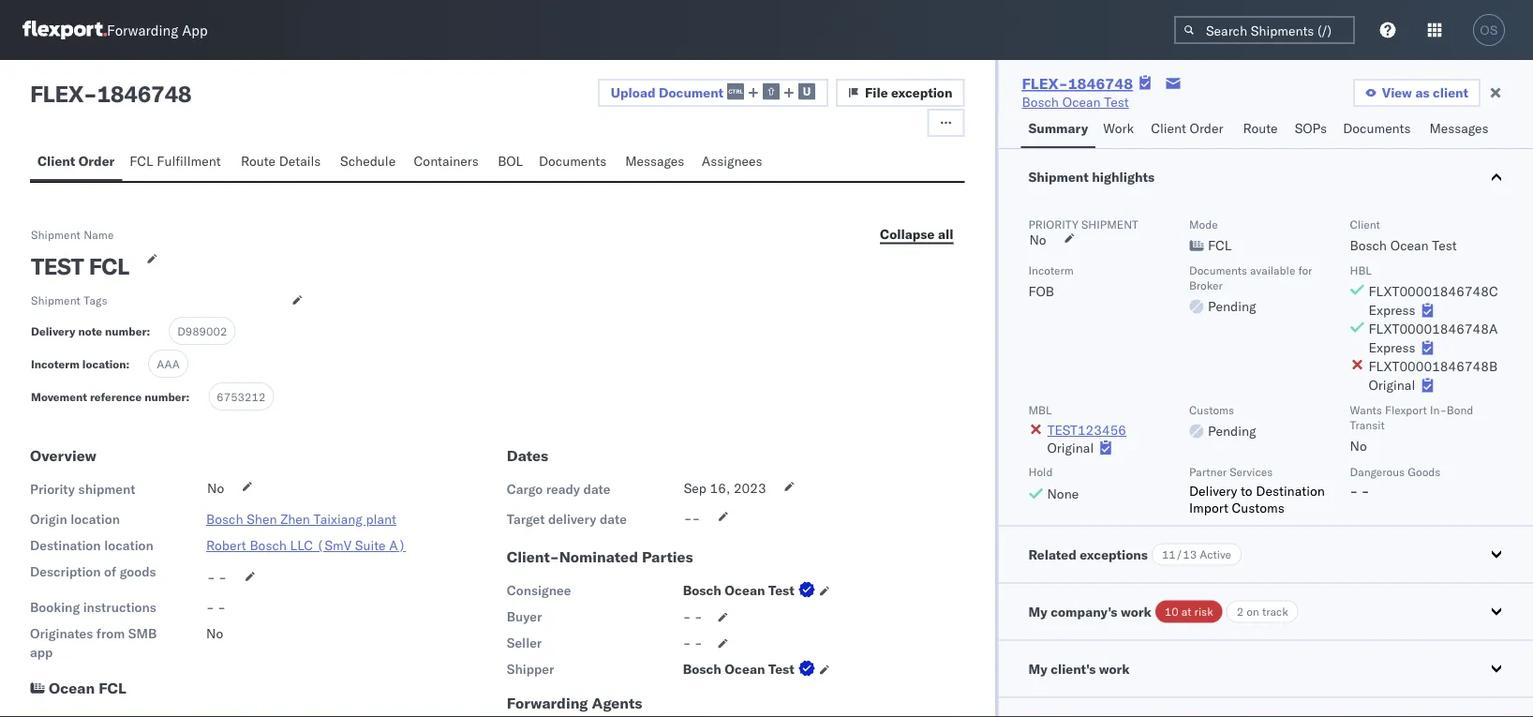 Task type: describe. For each thing, give the bounding box(es) containing it.
cargo
[[507, 481, 543, 497]]

test123456 button
[[1047, 422, 1127, 438]]

fcl down the originates from smb app
[[99, 679, 126, 697]]

1 horizontal spatial messages button
[[1422, 112, 1499, 148]]

0 horizontal spatial incoterm
[[31, 357, 80, 371]]

consignee
[[507, 582, 571, 598]]

route for route
[[1243, 120, 1278, 136]]

number for movement reference number
[[144, 390, 186, 404]]

route button
[[1236, 112, 1288, 148]]

client's
[[1051, 660, 1096, 677]]

- - for buyer
[[683, 608, 703, 625]]

assignees
[[702, 153, 762, 169]]

my for my client's work
[[1029, 660, 1048, 677]]

shipment name
[[31, 227, 114, 241]]

shipper
[[507, 661, 554, 677]]

date for cargo ready date
[[583, 481, 611, 497]]

sops button
[[1288, 112, 1336, 148]]

tags
[[84, 293, 107, 307]]

origin
[[30, 511, 67, 527]]

suite
[[355, 537, 386, 553]]

1 vertical spatial original
[[1047, 439, 1094, 456]]

movement reference number :
[[31, 390, 190, 404]]

documents inside documents available for broker
[[1189, 263, 1247, 277]]

no up the fob
[[1030, 232, 1047, 248]]

bosch shen zhen taixiang plant link
[[206, 511, 396, 527]]

0 vertical spatial documents
[[1343, 120, 1411, 136]]

ocean inside client bosch ocean test incoterm fob
[[1391, 237, 1429, 254]]

client inside client bosch ocean test incoterm fob
[[1350, 217, 1380, 231]]

0 horizontal spatial destination
[[30, 537, 101, 553]]

bol
[[498, 153, 523, 169]]

work button
[[1096, 112, 1144, 148]]

os button
[[1468, 8, 1511, 52]]

delivery inside partner services delivery to destination import customs
[[1189, 482, 1238, 499]]

16,
[[710, 480, 730, 496]]

0 vertical spatial original
[[1369, 377, 1416, 393]]

containers
[[414, 153, 479, 169]]

1 vertical spatial shipment
[[78, 481, 135, 497]]

dangerous
[[1350, 465, 1405, 479]]

bosch ocean test for shipper
[[683, 661, 795, 677]]

as
[[1416, 84, 1430, 101]]

sep 16, 2023
[[684, 480, 766, 496]]

shipment for shipment tags
[[31, 293, 81, 307]]

test inside client bosch ocean test incoterm fob
[[1432, 237, 1457, 254]]

view as client button
[[1353, 79, 1481, 107]]

assignees button
[[694, 144, 773, 181]]

my company's work
[[1029, 603, 1152, 620]]

bosch inside "link"
[[1022, 94, 1059, 110]]

fcl down name
[[89, 252, 129, 280]]

order for the left client order button
[[78, 153, 115, 169]]

wants
[[1350, 403, 1382, 417]]

target
[[507, 511, 545, 527]]

0 vertical spatial messages
[[1430, 120, 1489, 136]]

mode
[[1189, 217, 1218, 231]]

at
[[1182, 605, 1192, 619]]

upload
[[611, 84, 656, 100]]

collapse all button
[[869, 220, 965, 248]]

date for target delivery date
[[600, 511, 627, 527]]

fulfillment
[[157, 153, 221, 169]]

client
[[1433, 84, 1469, 101]]

containers button
[[406, 144, 490, 181]]

track
[[1262, 605, 1288, 619]]

route for route details
[[241, 153, 276, 169]]

ocean inside "link"
[[1063, 94, 1101, 110]]

for
[[1299, 263, 1313, 277]]

aaa
[[157, 357, 180, 371]]

fcl inside button
[[130, 153, 153, 169]]

forwarding app
[[107, 21, 208, 39]]

hbl
[[1350, 263, 1372, 277]]

11/13 active
[[1162, 547, 1232, 561]]

summary button
[[1021, 112, 1096, 148]]

1 horizontal spatial priority shipment
[[1029, 217, 1139, 231]]

bosch ocean test link
[[1022, 93, 1129, 112]]

company's
[[1051, 603, 1118, 620]]

origin location
[[30, 511, 120, 527]]

shipment highlights button
[[999, 149, 1533, 205]]

delivery
[[548, 511, 596, 527]]

app
[[182, 21, 208, 39]]

d989002
[[177, 324, 227, 338]]

flex-1846748
[[1022, 74, 1133, 93]]

10 at risk
[[1165, 605, 1213, 619]]

client-nominated parties
[[507, 547, 693, 566]]

destination location
[[30, 537, 154, 553]]

smb
[[128, 625, 157, 642]]

work for my company's work
[[1121, 603, 1152, 620]]

document
[[659, 84, 724, 100]]

all
[[938, 225, 954, 242]]

in-
[[1430, 403, 1447, 417]]

client for the left client order button
[[37, 153, 75, 169]]

no inside wants flexport in-bond transit no
[[1350, 438, 1367, 454]]

details
[[279, 153, 321, 169]]

seller
[[507, 635, 542, 651]]

0 vertical spatial customs
[[1189, 403, 1235, 417]]

sep
[[684, 480, 707, 496]]

no up "robert" at the bottom left of the page
[[207, 480, 224, 496]]

bosch ocean test for consignee
[[683, 582, 795, 598]]

booking instructions
[[30, 599, 156, 615]]

2 on track
[[1237, 605, 1288, 619]]

my client's work
[[1029, 660, 1130, 677]]

note
[[78, 324, 102, 338]]

wants flexport in-bond transit no
[[1350, 403, 1474, 454]]

forwarding for forwarding app
[[107, 21, 178, 39]]

taixiang
[[314, 511, 363, 527]]

name
[[84, 227, 114, 241]]

delivery note number :
[[31, 324, 150, 338]]

0 horizontal spatial documents
[[539, 153, 607, 169]]



Task type: vqa. For each thing, say whether or not it's contained in the screenshot.


Task type: locate. For each thing, give the bounding box(es) containing it.
risk
[[1195, 605, 1213, 619]]

0 vertical spatial priority shipment
[[1029, 217, 1139, 231]]

0 horizontal spatial documents button
[[531, 144, 618, 181]]

number
[[105, 324, 147, 338], [144, 390, 186, 404]]

- - for seller
[[683, 635, 703, 651]]

view
[[1382, 84, 1412, 101]]

0 horizontal spatial client
[[37, 153, 75, 169]]

0 horizontal spatial priority shipment
[[30, 481, 135, 497]]

shipment down the test
[[31, 293, 81, 307]]

incoterm up movement
[[31, 357, 80, 371]]

client order button
[[1144, 112, 1236, 148], [30, 144, 122, 181]]

documents up 'broker'
[[1189, 263, 1247, 277]]

: left '6753212' at the bottom of the page
[[186, 390, 190, 404]]

description of goods
[[30, 563, 156, 580]]

1 horizontal spatial delivery
[[1189, 482, 1238, 499]]

original down test123456 in the bottom of the page
[[1047, 439, 1094, 456]]

1 horizontal spatial documents button
[[1336, 112, 1422, 148]]

1 vertical spatial client order
[[37, 153, 115, 169]]

client order for the rightmost client order button
[[1151, 120, 1224, 136]]

shipment highlights
[[1029, 169, 1155, 185]]

priority
[[1029, 217, 1079, 231], [30, 481, 75, 497]]

priority up origin on the left of the page
[[30, 481, 75, 497]]

agents
[[592, 694, 642, 712]]

priority down "shipment highlights"
[[1029, 217, 1079, 231]]

: left d989002
[[147, 324, 150, 338]]

date right ready
[[583, 481, 611, 497]]

1 vertical spatial route
[[241, 153, 276, 169]]

1 vertical spatial number
[[144, 390, 186, 404]]

express for flxt00001846748c
[[1369, 302, 1416, 318]]

documents button down view on the right of the page
[[1336, 112, 1422, 148]]

documents available for broker
[[1189, 263, 1313, 292]]

0 horizontal spatial original
[[1047, 439, 1094, 456]]

bol button
[[490, 144, 531, 181]]

1 horizontal spatial client order button
[[1144, 112, 1236, 148]]

priority shipment down "shipment highlights"
[[1029, 217, 1139, 231]]

client right work "button"
[[1151, 120, 1187, 136]]

0 vertical spatial route
[[1243, 120, 1278, 136]]

client order for the left client order button
[[37, 153, 115, 169]]

0 vertical spatial express
[[1369, 302, 1416, 318]]

2 horizontal spatial documents
[[1343, 120, 1411, 136]]

forwarding agents
[[507, 694, 642, 712]]

1 vertical spatial priority shipment
[[30, 481, 135, 497]]

1 vertical spatial destination
[[30, 537, 101, 553]]

client bosch ocean test incoterm fob
[[1029, 217, 1457, 299]]

client for the rightmost client order button
[[1151, 120, 1187, 136]]

instructions
[[83, 599, 156, 615]]

1 horizontal spatial client
[[1151, 120, 1187, 136]]

1 vertical spatial customs
[[1232, 499, 1285, 516]]

1846748 up work
[[1068, 74, 1133, 93]]

client down flex on the left
[[37, 153, 75, 169]]

2 my from the top
[[1029, 660, 1048, 677]]

1846748
[[1068, 74, 1133, 93], [97, 80, 191, 108]]

shipment up the test
[[31, 227, 81, 241]]

0 vertical spatial my
[[1029, 603, 1048, 620]]

mbl
[[1029, 403, 1052, 417]]

2
[[1237, 605, 1244, 619]]

0 vertical spatial incoterm
[[1029, 263, 1074, 277]]

1 vertical spatial date
[[600, 511, 627, 527]]

0 vertical spatial date
[[583, 481, 611, 497]]

shipment for shipment highlights
[[1029, 169, 1089, 185]]

shipment down the summary button at the right top of page
[[1029, 169, 1089, 185]]

1 vertical spatial my
[[1029, 660, 1048, 677]]

0 vertical spatial forwarding
[[107, 21, 178, 39]]

overview
[[30, 446, 96, 465]]

2 express from the top
[[1369, 339, 1416, 356]]

work for my client's work
[[1099, 660, 1130, 677]]

parties
[[642, 547, 693, 566]]

Search Shipments (/) text field
[[1174, 16, 1355, 44]]

: for reference
[[186, 390, 190, 404]]

1846748 down forwarding app
[[97, 80, 191, 108]]

location for origin location
[[71, 511, 120, 527]]

app
[[30, 644, 53, 660]]

0 horizontal spatial forwarding
[[107, 21, 178, 39]]

import
[[1189, 499, 1229, 516]]

0 horizontal spatial :
[[126, 357, 129, 371]]

no right smb in the bottom of the page
[[206, 625, 223, 642]]

my client's work button
[[999, 641, 1533, 697]]

express up the flxt00001846748a
[[1369, 302, 1416, 318]]

flxt00001846748c
[[1369, 283, 1498, 299]]

0 vertical spatial work
[[1121, 603, 1152, 620]]

express up flxt00001846748b
[[1369, 339, 1416, 356]]

route details button
[[233, 144, 333, 181]]

partner services delivery to destination import customs
[[1189, 465, 1325, 516]]

client order button right work
[[1144, 112, 1236, 148]]

number right note
[[105, 324, 147, 338]]

none
[[1047, 485, 1079, 501]]

route left details
[[241, 153, 276, 169]]

route inside button
[[1243, 120, 1278, 136]]

incoterm location :
[[31, 357, 129, 371]]

0 vertical spatial shipment
[[1029, 169, 1089, 185]]

2 horizontal spatial client
[[1350, 217, 1380, 231]]

1 vertical spatial incoterm
[[31, 357, 80, 371]]

2 vertical spatial documents
[[1189, 263, 1247, 277]]

1 vertical spatial :
[[126, 357, 129, 371]]

order
[[1190, 120, 1224, 136], [78, 153, 115, 169]]

available
[[1250, 263, 1296, 277]]

1 vertical spatial documents
[[539, 153, 607, 169]]

client order down flex on the left
[[37, 153, 115, 169]]

to
[[1241, 482, 1253, 499]]

1 vertical spatial pending
[[1208, 423, 1256, 439]]

delivery up import
[[1189, 482, 1238, 499]]

0 horizontal spatial client order
[[37, 153, 115, 169]]

customs up partner
[[1189, 403, 1235, 417]]

cargo ready date
[[507, 481, 611, 497]]

my inside button
[[1029, 660, 1048, 677]]

work inside button
[[1099, 660, 1130, 677]]

customs down 'to' at the bottom
[[1232, 499, 1285, 516]]

collapse
[[880, 225, 935, 242]]

view as client
[[1382, 84, 1469, 101]]

flexport. image
[[22, 21, 107, 39]]

route inside button
[[241, 153, 276, 169]]

messages down client
[[1430, 120, 1489, 136]]

destination down services
[[1256, 482, 1325, 499]]

1 horizontal spatial original
[[1369, 377, 1416, 393]]

pending for documents available for broker
[[1208, 298, 1256, 314]]

1 vertical spatial order
[[78, 153, 115, 169]]

nominated
[[559, 547, 638, 566]]

1 vertical spatial bosch ocean test
[[683, 582, 795, 598]]

my
[[1029, 603, 1048, 620], [1029, 660, 1048, 677]]

pending
[[1208, 298, 1256, 314], [1208, 423, 1256, 439]]

services
[[1230, 465, 1273, 479]]

location for destination location
[[104, 537, 154, 553]]

client up hbl
[[1350, 217, 1380, 231]]

date up client-nominated parties
[[600, 511, 627, 527]]

1 vertical spatial client
[[37, 153, 75, 169]]

1 horizontal spatial client order
[[1151, 120, 1224, 136]]

0 vertical spatial location
[[82, 357, 126, 371]]

bond
[[1447, 403, 1474, 417]]

2 vertical spatial shipment
[[31, 293, 81, 307]]

forwarding left app
[[107, 21, 178, 39]]

0 vertical spatial number
[[105, 324, 147, 338]]

hold
[[1029, 465, 1053, 479]]

test inside "link"
[[1104, 94, 1129, 110]]

1 horizontal spatial :
[[147, 324, 150, 338]]

client order button down flex on the left
[[30, 144, 122, 181]]

1 express from the top
[[1369, 302, 1416, 318]]

: for note
[[147, 324, 150, 338]]

1 vertical spatial work
[[1099, 660, 1130, 677]]

0 horizontal spatial 1846748
[[97, 80, 191, 108]]

--
[[684, 510, 700, 526]]

1 horizontal spatial shipment
[[1082, 217, 1139, 231]]

1 vertical spatial express
[[1369, 339, 1416, 356]]

shipment inside button
[[1029, 169, 1089, 185]]

incoterm
[[1029, 263, 1074, 277], [31, 357, 80, 371]]

original up the flexport
[[1369, 377, 1416, 393]]

0 vertical spatial shipment
[[1082, 217, 1139, 231]]

of
[[104, 563, 116, 580]]

upload document button
[[598, 79, 829, 107]]

documents
[[1343, 120, 1411, 136], [539, 153, 607, 169], [1189, 263, 1247, 277]]

1 horizontal spatial order
[[1190, 120, 1224, 136]]

2 vertical spatial client
[[1350, 217, 1380, 231]]

on
[[1247, 605, 1260, 619]]

2 pending from the top
[[1208, 423, 1256, 439]]

file
[[865, 84, 888, 101]]

work left 10
[[1121, 603, 1152, 620]]

shen
[[247, 511, 277, 527]]

destination up description
[[30, 537, 101, 553]]

location up destination location
[[71, 511, 120, 527]]

0 vertical spatial destination
[[1256, 482, 1325, 499]]

0 vertical spatial order
[[1190, 120, 1224, 136]]

1 pending from the top
[[1208, 298, 1256, 314]]

messages down upload document
[[625, 153, 684, 169]]

bosch shen zhen taixiang plant
[[206, 511, 396, 527]]

fcl fulfillment
[[130, 153, 221, 169]]

my for my company's work
[[1029, 603, 1048, 620]]

2 vertical spatial :
[[186, 390, 190, 404]]

0 horizontal spatial client order button
[[30, 144, 122, 181]]

fcl left fulfillment
[[130, 153, 153, 169]]

route details
[[241, 153, 321, 169]]

file exception button
[[836, 79, 965, 107], [836, 79, 965, 107]]

1 horizontal spatial messages
[[1430, 120, 1489, 136]]

1 horizontal spatial forwarding
[[507, 694, 588, 712]]

documents down view on the right of the page
[[1343, 120, 1411, 136]]

goods
[[1408, 465, 1441, 479]]

os
[[1480, 23, 1498, 37]]

0 vertical spatial priority
[[1029, 217, 1079, 231]]

1 horizontal spatial destination
[[1256, 482, 1325, 499]]

1 vertical spatial forwarding
[[507, 694, 588, 712]]

1 vertical spatial messages
[[625, 153, 684, 169]]

dangerous goods - -
[[1350, 465, 1441, 499]]

client order right work "button"
[[1151, 120, 1224, 136]]

incoterm up the fob
[[1029, 263, 1074, 277]]

location up 'movement reference number :'
[[82, 357, 126, 371]]

priority shipment up origin location
[[30, 481, 135, 497]]

customs inside partner services delivery to destination import customs
[[1232, 499, 1285, 516]]

order left route button
[[1190, 120, 1224, 136]]

pending down 'broker'
[[1208, 298, 1256, 314]]

robert bosch llc (smv suite a) link
[[206, 537, 406, 553]]

1 horizontal spatial route
[[1243, 120, 1278, 136]]

1 vertical spatial priority
[[30, 481, 75, 497]]

forwarding for forwarding agents
[[507, 694, 588, 712]]

upload document
[[611, 84, 724, 100]]

10
[[1165, 605, 1179, 619]]

location up the goods
[[104, 537, 154, 553]]

test
[[31, 252, 84, 280]]

file exception
[[865, 84, 953, 101]]

shipment down highlights in the right of the page
[[1082, 217, 1139, 231]]

pending up services
[[1208, 423, 1256, 439]]

bosch ocean test
[[1022, 94, 1129, 110], [683, 582, 795, 598], [683, 661, 795, 677]]

pending for customs
[[1208, 423, 1256, 439]]

1 horizontal spatial documents
[[1189, 263, 1247, 277]]

my left the company's
[[1029, 603, 1048, 620]]

forwarding app link
[[22, 21, 208, 39]]

transit
[[1350, 418, 1385, 432]]

1 vertical spatial delivery
[[1189, 482, 1238, 499]]

1 horizontal spatial priority
[[1029, 217, 1079, 231]]

1 my from the top
[[1029, 603, 1048, 620]]

client-
[[507, 547, 559, 566]]

active
[[1200, 547, 1232, 561]]

reference
[[90, 390, 142, 404]]

documents right bol button
[[539, 153, 607, 169]]

messages button down upload document
[[618, 144, 694, 181]]

related exceptions
[[1029, 546, 1148, 562]]

location for incoterm location :
[[82, 357, 126, 371]]

number down aaa
[[144, 390, 186, 404]]

zhen
[[280, 511, 310, 527]]

shipment
[[1082, 217, 1139, 231], [78, 481, 135, 497]]

number for delivery note number
[[105, 324, 147, 338]]

0 horizontal spatial messages button
[[618, 144, 694, 181]]

shipment up origin location
[[78, 481, 135, 497]]

forwarding down shipper
[[507, 694, 588, 712]]

1 vertical spatial shipment
[[31, 227, 81, 241]]

0 vertical spatial client
[[1151, 120, 1187, 136]]

llc
[[290, 537, 313, 553]]

flxt00001846748a
[[1369, 321, 1498, 337]]

shipment for shipment name
[[31, 227, 81, 241]]

0 vertical spatial pending
[[1208, 298, 1256, 314]]

messages button down client
[[1422, 112, 1499, 148]]

work right client's
[[1099, 660, 1130, 677]]

order down flex - 1846748
[[78, 153, 115, 169]]

express for flxt00001846748a
[[1369, 339, 1416, 356]]

work
[[1121, 603, 1152, 620], [1099, 660, 1130, 677]]

customs
[[1189, 403, 1235, 417], [1232, 499, 1285, 516]]

incoterm inside client bosch ocean test incoterm fob
[[1029, 263, 1074, 277]]

0 vertical spatial delivery
[[31, 324, 75, 338]]

0 horizontal spatial order
[[78, 153, 115, 169]]

1 horizontal spatial 1846748
[[1068, 74, 1133, 93]]

robert bosch llc (smv suite a)
[[206, 537, 406, 553]]

related
[[1029, 546, 1077, 562]]

shipment
[[1029, 169, 1089, 185], [31, 227, 81, 241], [31, 293, 81, 307]]

documents button right 'bol'
[[531, 144, 618, 181]]

1 horizontal spatial incoterm
[[1029, 263, 1074, 277]]

my left client's
[[1029, 660, 1048, 677]]

fcl down mode
[[1208, 237, 1232, 254]]

0 vertical spatial bosch ocean test
[[1022, 94, 1129, 110]]

route up shipment highlights button
[[1243, 120, 1278, 136]]

collapse all
[[880, 225, 954, 242]]

6753212
[[217, 389, 266, 404]]

: up reference
[[126, 357, 129, 371]]

delivery down shipment tags
[[31, 324, 75, 338]]

0 horizontal spatial delivery
[[31, 324, 75, 338]]

destination inside partner services delivery to destination import customs
[[1256, 482, 1325, 499]]

2 horizontal spatial :
[[186, 390, 190, 404]]

forwarding inside forwarding app link
[[107, 21, 178, 39]]

messages button
[[1422, 112, 1499, 148], [618, 144, 694, 181]]

2023
[[734, 480, 766, 496]]

2 vertical spatial bosch ocean test
[[683, 661, 795, 677]]

0 horizontal spatial priority
[[30, 481, 75, 497]]

no down transit at the right bottom of page
[[1350, 438, 1367, 454]]

schedule button
[[333, 144, 406, 181]]

order for the rightmost client order button
[[1190, 120, 1224, 136]]

0 horizontal spatial shipment
[[78, 481, 135, 497]]

description
[[30, 563, 101, 580]]

0 horizontal spatial route
[[241, 153, 276, 169]]

1 vertical spatial location
[[71, 511, 120, 527]]

0 vertical spatial client order
[[1151, 120, 1224, 136]]

bosch inside client bosch ocean test incoterm fob
[[1350, 237, 1387, 254]]

2 vertical spatial location
[[104, 537, 154, 553]]

0 vertical spatial :
[[147, 324, 150, 338]]

0 horizontal spatial messages
[[625, 153, 684, 169]]

sops
[[1295, 120, 1327, 136]]

- - for description of goods
[[207, 569, 227, 585]]

movement
[[31, 390, 87, 404]]



